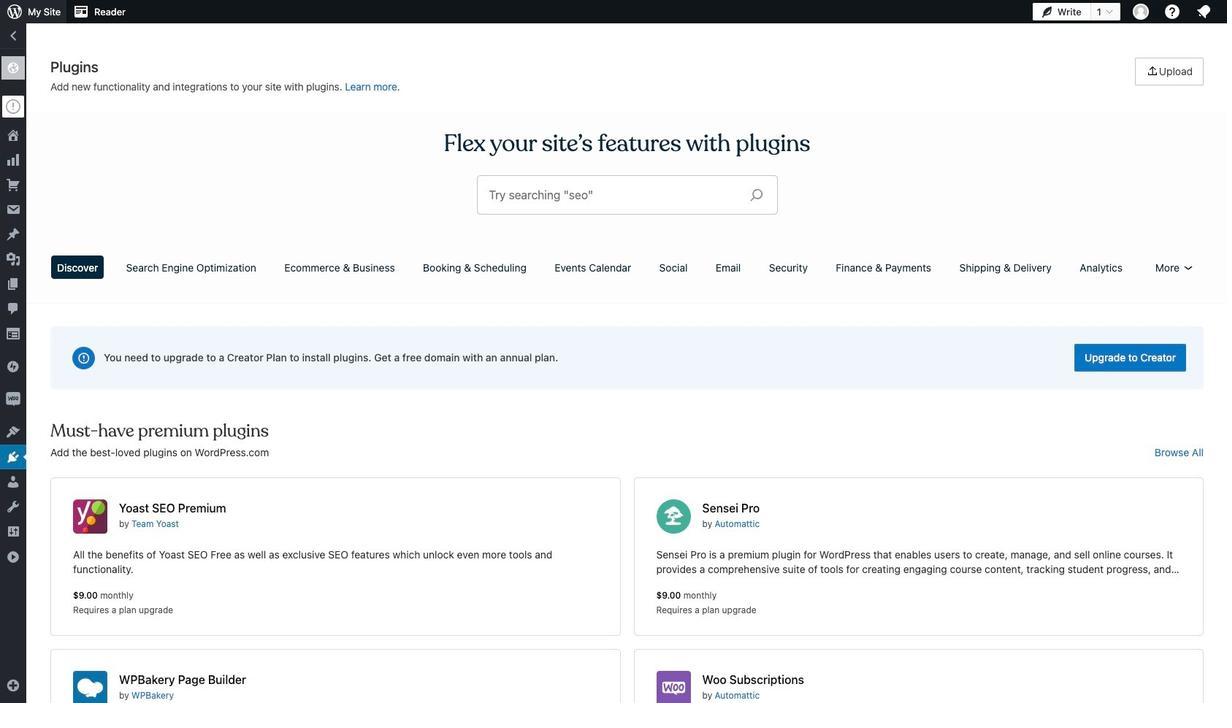 Task type: locate. For each thing, give the bounding box(es) containing it.
main content
[[45, 58, 1209, 704]]

0 vertical spatial img image
[[6, 360, 20, 374]]

1 img image from the top
[[6, 360, 20, 374]]

plugin icon image
[[73, 500, 107, 534], [657, 500, 691, 534], [73, 672, 107, 704], [657, 672, 691, 704]]

None search field
[[478, 176, 777, 214]]

1 vertical spatial img image
[[6, 392, 20, 407]]

img image
[[6, 360, 20, 374], [6, 392, 20, 407]]

open search image
[[738, 185, 775, 205]]



Task type: describe. For each thing, give the bounding box(es) containing it.
Search search field
[[489, 176, 738, 214]]

my profile image
[[1133, 4, 1149, 20]]

2 img image from the top
[[6, 392, 20, 407]]

help image
[[1164, 3, 1182, 20]]

manage your notifications image
[[1196, 3, 1213, 20]]



Task type: vqa. For each thing, say whether or not it's contained in the screenshot.
Help 'image'
yes



